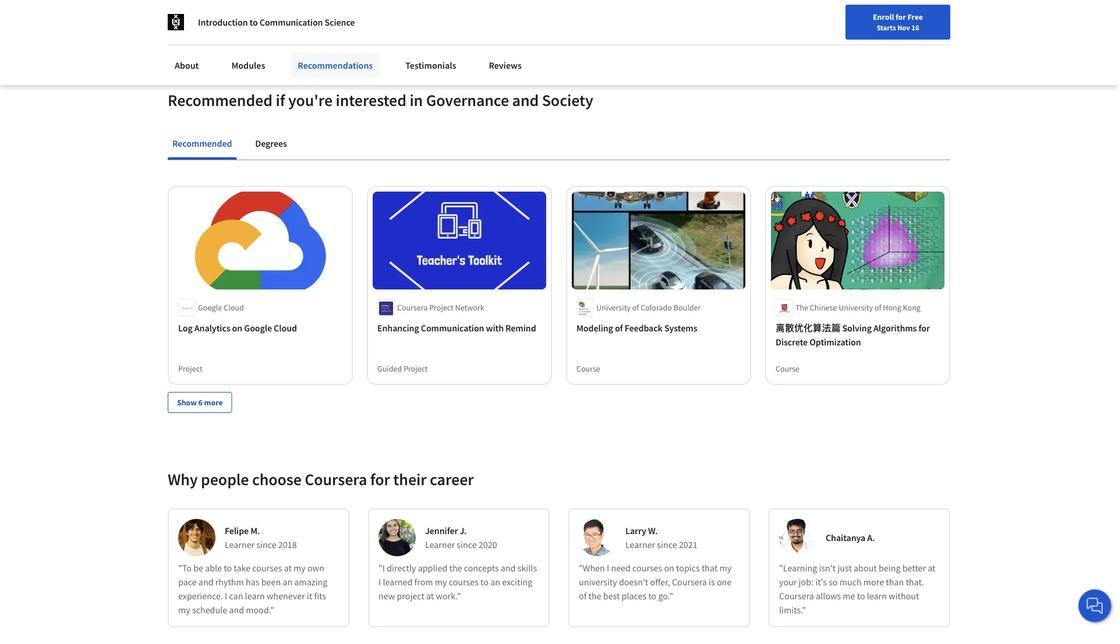 Task type: describe. For each thing, give the bounding box(es) containing it.
felipe
[[225, 525, 249, 536]]

my down experience.
[[178, 604, 190, 616]]

0 horizontal spatial cloud
[[224, 302, 244, 313]]

modeling of feedback systems link
[[577, 321, 741, 335]]

log
[[178, 322, 193, 334]]

a.
[[868, 532, 875, 543]]

and up experience.
[[199, 576, 214, 588]]

optimization
[[810, 336, 861, 348]]

been
[[261, 576, 281, 588]]

learner for felipe
[[225, 539, 255, 550]]

the inside "when i need courses on topics that my university doesn't offer, coursera is one of the best places to go."
[[589, 590, 602, 602]]

on inside "when i need courses on topics that my university doesn't offer, coursera is one of the best places to go."
[[664, 562, 675, 574]]

it
[[307, 590, 312, 602]]

experience.
[[178, 590, 223, 602]]

the inside "i directly applied the concepts and skills i learned from my courses to an exciting new project at work."
[[449, 562, 462, 574]]

coursera inside '"learning isn't just about being better at your job: it's so much more than that. coursera allows me to learn without limits."'
[[779, 590, 814, 602]]

modules
[[232, 59, 265, 71]]

your inside '"learning isn't just about being better at your job: it's so much more than that. coursera allows me to learn without limits."'
[[779, 576, 797, 588]]

amazing
[[294, 576, 328, 588]]

"i directly applied the concepts and skills i learned from my courses to an exciting new project at work."
[[379, 562, 537, 602]]

to inside "when i need courses on topics that my university doesn't offer, coursera is one of the best places to go."
[[649, 590, 657, 602]]

can
[[229, 590, 243, 602]]

able
[[205, 562, 222, 574]]

0 horizontal spatial project
[[178, 363, 203, 374]]

show 6 more button
[[168, 392, 232, 413]]

need
[[611, 562, 631, 574]]

at inside "i directly applied the concepts and skills i learned from my courses to an exciting new project at work."
[[426, 590, 434, 602]]

0 horizontal spatial communication
[[260, 16, 323, 28]]

allows
[[816, 590, 841, 602]]

solving
[[843, 322, 872, 334]]

larry w. learner since 2021
[[626, 525, 698, 550]]

remind
[[506, 322, 536, 334]]

2 university from the left
[[839, 302, 873, 313]]

learn for more
[[867, 590, 887, 602]]

modeling of feedback systems
[[577, 322, 698, 334]]

courses inside "i directly applied the concepts and skills i learned from my courses to an exciting new project at work."
[[449, 576, 479, 588]]

chaitanya
[[826, 532, 866, 543]]

my left own
[[294, 562, 306, 574]]

离散优化算法篇 solving algorithms for discrete optimization link
[[776, 321, 940, 349]]

"learning isn't just about being better at your job: it's so much more than that. coursera allows me to learn without limits."
[[779, 562, 936, 616]]

coursera inside collection element
[[397, 302, 428, 313]]

that.
[[906, 576, 924, 588]]

introduction to communication science
[[198, 16, 355, 28]]

modeling
[[577, 322, 613, 334]]

find your new career link
[[789, 12, 874, 26]]

much
[[840, 576, 862, 588]]

i inside "to be able to take courses at my own pace and rhythm has been an amazing experience. i can learn whenever it fits my schedule and mood."
[[225, 590, 227, 602]]

communication inside collection element
[[421, 322, 484, 334]]

w.
[[648, 525, 658, 536]]

one
[[717, 576, 732, 588]]

to inside "i directly applied the concepts and skills i learned from my courses to an exciting new project at work."
[[481, 576, 489, 588]]

without
[[889, 590, 920, 602]]

learn for has
[[245, 590, 265, 602]]

for inside 离散优化算法篇 solving algorithms for discrete optimization
[[919, 322, 930, 334]]

of right modeling
[[615, 322, 623, 334]]

choose
[[252, 469, 302, 490]]

learner for jennifer
[[425, 539, 455, 550]]

testimonials link
[[399, 52, 463, 78]]

16
[[912, 23, 920, 32]]

i inside "i directly applied the concepts and skills i learned from my courses to an exciting new project at work."
[[379, 576, 381, 588]]

in
[[410, 90, 423, 111]]

my inside "i directly applied the concepts and skills i learned from my courses to an exciting new project at work."
[[435, 576, 447, 588]]

show
[[177, 397, 197, 408]]

you're
[[288, 90, 333, 111]]

show notifications image
[[961, 15, 975, 29]]

just
[[838, 562, 852, 574]]

own
[[308, 562, 324, 574]]

boulder
[[674, 302, 701, 313]]

topics
[[676, 562, 700, 574]]

me
[[843, 590, 855, 602]]

testimonials
[[406, 59, 456, 71]]

to right introduction
[[250, 16, 258, 28]]

offer,
[[650, 576, 670, 588]]

log analytics on google cloud
[[178, 322, 297, 334]]

degrees
[[255, 138, 287, 149]]

isn't
[[819, 562, 836, 574]]

jennifer j. learner since 2020
[[425, 525, 497, 550]]

career
[[430, 469, 474, 490]]

project for coursera
[[429, 302, 454, 313]]

has
[[246, 576, 260, 588]]

university of colorado boulder
[[597, 302, 701, 313]]

science
[[325, 16, 355, 28]]

chat with us image
[[1086, 597, 1105, 615]]

i inside "when i need courses on topics that my university doesn't offer, coursera is one of the best places to go."
[[607, 562, 609, 574]]

2018
[[278, 539, 297, 550]]

introduction
[[198, 16, 248, 28]]

mood."
[[246, 604, 274, 616]]

"i
[[379, 562, 385, 574]]

collection element
[[161, 160, 958, 432]]

so
[[829, 576, 838, 588]]

jennifer
[[425, 525, 458, 536]]

enhancing communication with remind link
[[377, 321, 542, 335]]

university
[[579, 576, 617, 588]]

career
[[846, 13, 868, 24]]

"to be able to take courses at my own pace and rhythm has been an amazing experience. i can learn whenever it fits my schedule and mood."
[[178, 562, 328, 616]]

discrete
[[776, 336, 808, 348]]

find
[[795, 13, 810, 24]]

since for m.
[[257, 539, 277, 550]]

of left the hong
[[875, 302, 882, 313]]

modules link
[[225, 52, 272, 78]]

hong
[[883, 302, 902, 313]]

to inside '"learning isn't just about being better at your job: it's so much more than that. coursera allows me to learn without limits."'
[[857, 590, 865, 602]]

my inside "when i need courses on topics that my university doesn't offer, coursera is one of the best places to go."
[[720, 562, 732, 574]]

english
[[895, 13, 923, 25]]

project
[[397, 590, 425, 602]]

1 horizontal spatial cloud
[[274, 322, 297, 334]]

2020
[[479, 539, 497, 550]]

people
[[201, 469, 249, 490]]

interested
[[336, 90, 407, 111]]

doesn't
[[619, 576, 649, 588]]

6
[[198, 397, 203, 408]]



Task type: locate. For each thing, give the bounding box(es) containing it.
1 an from the left
[[283, 576, 293, 588]]

on right analytics
[[232, 322, 242, 334]]

i
[[607, 562, 609, 574], [379, 576, 381, 588], [225, 590, 227, 602]]

fits
[[314, 590, 326, 602]]

university up modeling
[[597, 302, 631, 313]]

go."
[[659, 590, 673, 602]]

my up one on the right
[[720, 562, 732, 574]]

recommendations
[[298, 59, 373, 71]]

1 horizontal spatial courses
[[449, 576, 479, 588]]

learner down larry
[[626, 539, 655, 550]]

since for w.
[[657, 539, 677, 550]]

2 horizontal spatial courses
[[633, 562, 663, 574]]

1 vertical spatial for
[[919, 322, 930, 334]]

communication
[[260, 16, 323, 28], [421, 322, 484, 334]]

guided
[[377, 363, 402, 374]]

and down can
[[229, 604, 244, 616]]

1 since from the left
[[257, 539, 277, 550]]

2 course from the left
[[776, 363, 800, 374]]

project for guided
[[404, 363, 428, 374]]

i left need on the right of page
[[607, 562, 609, 574]]

1 learn from the left
[[245, 590, 265, 602]]

and up the exciting
[[501, 562, 516, 574]]

learn down than
[[867, 590, 887, 602]]

at down 2018
[[284, 562, 292, 574]]

2 horizontal spatial learner
[[626, 539, 655, 550]]

1 horizontal spatial more
[[864, 576, 884, 588]]

directly
[[387, 562, 416, 574]]

best
[[603, 590, 620, 602]]

3 learner from the left
[[626, 539, 655, 550]]

1 horizontal spatial for
[[896, 12, 906, 22]]

0 vertical spatial cloud
[[224, 302, 244, 313]]

courses up work."
[[449, 576, 479, 588]]

coursera inside "when i need courses on topics that my university doesn't offer, coursera is one of the best places to go."
[[672, 576, 707, 588]]

1 vertical spatial more
[[864, 576, 884, 588]]

learner inside jennifer j. learner since 2020
[[425, 539, 455, 550]]

1 horizontal spatial learn
[[867, 590, 887, 602]]

enhancing communication with remind
[[377, 322, 536, 334]]

0 horizontal spatial learn
[[245, 590, 265, 602]]

an up the whenever
[[283, 576, 293, 588]]

learner down the jennifer
[[425, 539, 455, 550]]

learn
[[245, 590, 265, 602], [867, 590, 887, 602]]

an down concepts
[[491, 576, 500, 588]]

i down "i
[[379, 576, 381, 588]]

to down concepts
[[481, 576, 489, 588]]

that
[[702, 562, 718, 574]]

of down university
[[579, 590, 587, 602]]

for up nov
[[896, 12, 906, 22]]

m.
[[251, 525, 260, 536]]

on up offer, at right bottom
[[664, 562, 675, 574]]

0 vertical spatial i
[[607, 562, 609, 574]]

learn down has at left bottom
[[245, 590, 265, 602]]

project up enhancing communication with remind
[[429, 302, 454, 313]]

an inside "to be able to take courses at my own pace and rhythm has been an amazing experience. i can learn whenever it fits my schedule and mood."
[[283, 576, 293, 588]]

google cloud
[[198, 302, 244, 313]]

1 vertical spatial i
[[379, 576, 381, 588]]

0 vertical spatial on
[[232, 322, 242, 334]]

coursera project network
[[397, 302, 484, 313]]

an
[[283, 576, 293, 588], [491, 576, 500, 588]]

1 horizontal spatial an
[[491, 576, 500, 588]]

0 vertical spatial more
[[204, 397, 223, 408]]

new
[[379, 590, 395, 602]]

course for modeling of feedback systems
[[577, 363, 601, 374]]

courses up offer, at right bottom
[[633, 562, 663, 574]]

for inside the enroll for free starts nov 16
[[896, 12, 906, 22]]

1 horizontal spatial university
[[839, 302, 873, 313]]

1 vertical spatial google
[[244, 322, 272, 334]]

since for j.
[[457, 539, 477, 550]]

"when i need courses on topics that my university doesn't offer, coursera is one of the best places to go."
[[579, 562, 732, 602]]

it's
[[816, 576, 827, 588]]

None search field
[[166, 7, 446, 31]]

at for courses
[[284, 562, 292, 574]]

for down 'kong'
[[919, 322, 930, 334]]

learned
[[383, 576, 413, 588]]

1 horizontal spatial i
[[379, 576, 381, 588]]

course for 离散优化算法篇 solving algorithms for discrete optimization
[[776, 363, 800, 374]]

0 horizontal spatial i
[[225, 590, 227, 602]]

recommended button
[[168, 129, 237, 157]]

project up show
[[178, 363, 203, 374]]

1 horizontal spatial at
[[426, 590, 434, 602]]

skills
[[518, 562, 537, 574]]

of up the modeling of feedback systems
[[633, 302, 639, 313]]

0 horizontal spatial for
[[370, 469, 390, 490]]

1 vertical spatial recommended
[[172, 138, 232, 149]]

society
[[542, 90, 594, 111]]

since inside jennifer j. learner since 2020
[[457, 539, 477, 550]]

2 horizontal spatial i
[[607, 562, 609, 574]]

2 an from the left
[[491, 576, 500, 588]]

learn inside '"learning isn't just about being better at your job: it's so much more than that. coursera allows me to learn without limits."'
[[867, 590, 887, 602]]

course down discrete on the right of the page
[[776, 363, 800, 374]]

google up analytics
[[198, 302, 222, 313]]

your down "learning at the bottom of page
[[779, 576, 797, 588]]

chaitanya a.
[[826, 532, 875, 543]]

2 horizontal spatial for
[[919, 322, 930, 334]]

learner for larry
[[626, 539, 655, 550]]

project right guided
[[404, 363, 428, 374]]

2 vertical spatial for
[[370, 469, 390, 490]]

learner inside felipe m. learner since 2018
[[225, 539, 255, 550]]

google
[[198, 302, 222, 313], [244, 322, 272, 334]]

"when
[[579, 562, 605, 574]]

of inside "when i need courses on topics that my university doesn't offer, coursera is one of the best places to go."
[[579, 590, 587, 602]]

the right applied
[[449, 562, 462, 574]]

0 horizontal spatial university
[[597, 302, 631, 313]]

1 horizontal spatial on
[[664, 562, 675, 574]]

0 vertical spatial your
[[812, 13, 827, 24]]

recommended
[[168, 90, 273, 111], [172, 138, 232, 149]]

at right the better
[[928, 562, 936, 574]]

2 horizontal spatial project
[[429, 302, 454, 313]]

more right 6
[[204, 397, 223, 408]]

your right find on the top of page
[[812, 13, 827, 24]]

1 vertical spatial on
[[664, 562, 675, 574]]

0 vertical spatial recommended
[[168, 90, 273, 111]]

to right me
[[857, 590, 865, 602]]

since down the j.
[[457, 539, 477, 550]]

rhythm
[[215, 576, 244, 588]]

university of amsterdam image
[[168, 14, 184, 30]]

at for better
[[928, 562, 936, 574]]

3 since from the left
[[657, 539, 677, 550]]

nov
[[898, 23, 910, 32]]

places
[[622, 590, 647, 602]]

analytics
[[194, 322, 230, 334]]

since down w.
[[657, 539, 677, 550]]

for left their at the left
[[370, 469, 390, 490]]

google right analytics
[[244, 322, 272, 334]]

1 university from the left
[[597, 302, 631, 313]]

1 course from the left
[[577, 363, 601, 374]]

1 horizontal spatial project
[[404, 363, 428, 374]]

felipe m. learner since 2018
[[225, 525, 297, 550]]

1 horizontal spatial since
[[457, 539, 477, 550]]

1 vertical spatial cloud
[[274, 322, 297, 334]]

"to
[[178, 562, 192, 574]]

network
[[455, 302, 484, 313]]

guided project
[[377, 363, 428, 374]]

at down the from
[[426, 590, 434, 602]]

2021
[[679, 539, 698, 550]]

since down 'm.'
[[257, 539, 277, 550]]

1 horizontal spatial google
[[244, 322, 272, 334]]

1 vertical spatial communication
[[421, 322, 484, 334]]

log analytics on google cloud link
[[178, 321, 343, 335]]

free
[[908, 12, 923, 22]]

limits."
[[779, 604, 807, 616]]

and
[[512, 90, 539, 111], [501, 562, 516, 574], [199, 576, 214, 588], [229, 604, 244, 616]]

learner down felipe
[[225, 539, 255, 550]]

the down university
[[589, 590, 602, 602]]

algorithms
[[874, 322, 917, 334]]

university up solving
[[839, 302, 873, 313]]

2 horizontal spatial at
[[928, 562, 936, 574]]

0 horizontal spatial at
[[284, 562, 292, 574]]

recommended inside button
[[172, 138, 232, 149]]

courses inside "to be able to take courses at my own pace and rhythm has been an amazing experience. i can learn whenever it fits my schedule and mood."
[[252, 562, 282, 574]]

courses inside "when i need courses on topics that my university doesn't offer, coursera is one of the best places to go."
[[633, 562, 663, 574]]

and down 'reviews' 'link'
[[512, 90, 539, 111]]

2 vertical spatial i
[[225, 590, 227, 602]]

0 horizontal spatial courses
[[252, 562, 282, 574]]

1 horizontal spatial learner
[[425, 539, 455, 550]]

i left can
[[225, 590, 227, 602]]

1 vertical spatial your
[[779, 576, 797, 588]]

recommended for recommended
[[172, 138, 232, 149]]

be
[[194, 562, 203, 574]]

the
[[796, 302, 809, 313]]

0 horizontal spatial more
[[204, 397, 223, 408]]

my up work."
[[435, 576, 447, 588]]

1 horizontal spatial communication
[[421, 322, 484, 334]]

more down about at the bottom
[[864, 576, 884, 588]]

0 horizontal spatial your
[[779, 576, 797, 588]]

0 vertical spatial google
[[198, 302, 222, 313]]

google inside log analytics on google cloud link
[[244, 322, 272, 334]]

communication down coursera project network
[[421, 322, 484, 334]]

coursera
[[397, 302, 428, 313], [305, 469, 367, 490], [672, 576, 707, 588], [779, 590, 814, 602]]

0 horizontal spatial an
[[283, 576, 293, 588]]

0 horizontal spatial google
[[198, 302, 222, 313]]

1 vertical spatial the
[[589, 590, 602, 602]]

communication left science
[[260, 16, 323, 28]]

courses up been
[[252, 562, 282, 574]]

more inside button
[[204, 397, 223, 408]]

to left go."
[[649, 590, 657, 602]]

0 horizontal spatial learner
[[225, 539, 255, 550]]

feedback
[[625, 322, 663, 334]]

learner inside larry w. learner since 2021
[[626, 539, 655, 550]]

schedule
[[192, 604, 227, 616]]

kong
[[903, 302, 921, 313]]

since inside larry w. learner since 2021
[[657, 539, 677, 550]]

2 learner from the left
[[425, 539, 455, 550]]

enroll
[[873, 12, 894, 22]]

at inside "to be able to take courses at my own pace and rhythm has been an amazing experience. i can learn whenever it fits my schedule and mood."
[[284, 562, 292, 574]]

systems
[[665, 322, 698, 334]]

an inside "i directly applied the concepts and skills i learned from my courses to an exciting new project at work."
[[491, 576, 500, 588]]

0 horizontal spatial the
[[449, 562, 462, 574]]

enhancing
[[377, 322, 419, 334]]

0 vertical spatial the
[[449, 562, 462, 574]]

1 horizontal spatial course
[[776, 363, 800, 374]]

why people choose coursera for their career
[[168, 469, 474, 490]]

take
[[234, 562, 251, 574]]

to up rhythm
[[224, 562, 232, 574]]

2 learn from the left
[[867, 590, 887, 602]]

0 horizontal spatial on
[[232, 322, 242, 334]]

governance
[[426, 90, 509, 111]]

0 horizontal spatial course
[[577, 363, 601, 374]]

job:
[[799, 576, 814, 588]]

at inside '"learning isn't just about being better at your job: it's so much more than that. coursera allows me to learn without limits."'
[[928, 562, 936, 574]]

learn inside "to be able to take courses at my own pace and rhythm has been an amazing experience. i can learn whenever it fits my schedule and mood."
[[245, 590, 265, 602]]

pace
[[178, 576, 197, 588]]

since inside felipe m. learner since 2018
[[257, 539, 277, 550]]

whenever
[[267, 590, 305, 602]]

english button
[[874, 0, 944, 38]]

to inside "to be able to take courses at my own pace and rhythm has been an amazing experience. i can learn whenever it fits my schedule and mood."
[[224, 562, 232, 574]]

1 horizontal spatial your
[[812, 13, 827, 24]]

about
[[854, 562, 877, 574]]

1 learner from the left
[[225, 539, 255, 550]]

why
[[168, 469, 198, 490]]

work."
[[436, 590, 461, 602]]

cloud
[[224, 302, 244, 313], [274, 322, 297, 334]]

0 vertical spatial communication
[[260, 16, 323, 28]]

0 vertical spatial for
[[896, 12, 906, 22]]

their
[[393, 469, 427, 490]]

the chinese university of hong kong
[[796, 302, 921, 313]]

more
[[204, 397, 223, 408], [864, 576, 884, 588]]

if
[[276, 90, 285, 111]]

new
[[829, 13, 844, 24]]

my
[[294, 562, 306, 574], [720, 562, 732, 574], [435, 576, 447, 588], [178, 604, 190, 616]]

course down modeling
[[577, 363, 601, 374]]

1 horizontal spatial the
[[589, 590, 602, 602]]

and inside "i directly applied the concepts and skills i learned from my courses to an exciting new project at work."
[[501, 562, 516, 574]]

recommendation tabs tab list
[[168, 129, 951, 160]]

2 since from the left
[[457, 539, 477, 550]]

recommended for recommended if you're interested in governance and society
[[168, 90, 273, 111]]

is
[[709, 576, 715, 588]]

2 horizontal spatial since
[[657, 539, 677, 550]]

chinese
[[810, 302, 837, 313]]

more inside '"learning isn't just about being better at your job: it's so much more than that. coursera allows me to learn without limits."'
[[864, 576, 884, 588]]

0 horizontal spatial since
[[257, 539, 277, 550]]



Task type: vqa. For each thing, say whether or not it's contained in the screenshot.
Goals
no



